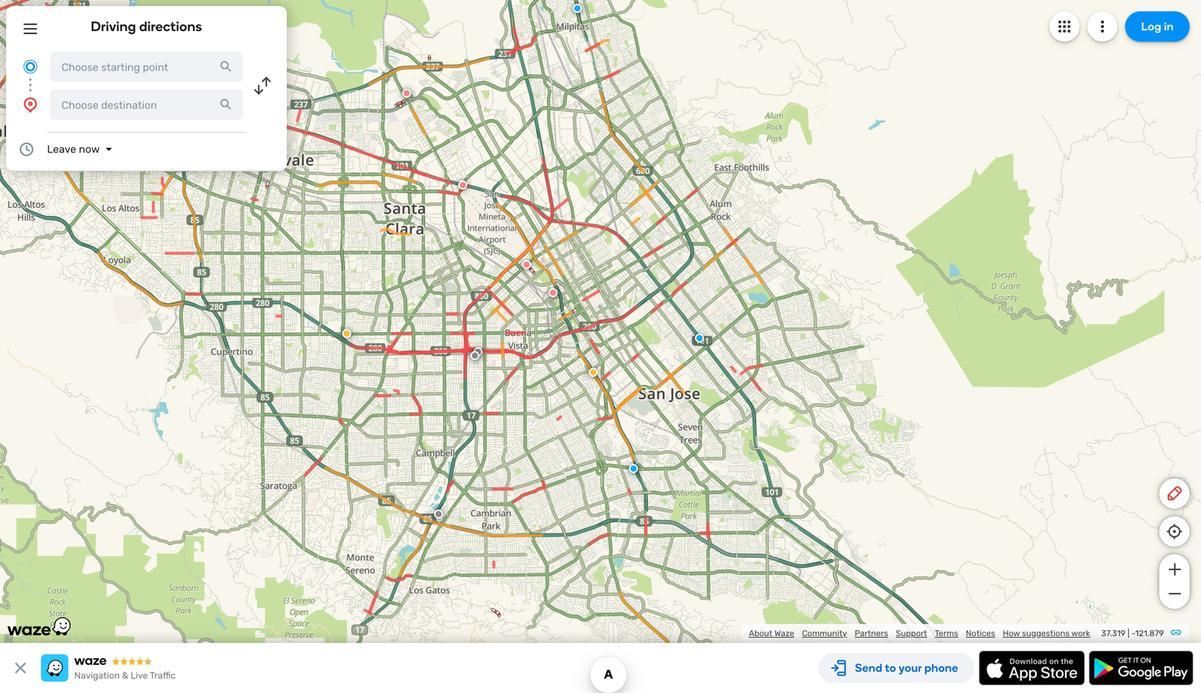 Task type: locate. For each thing, give the bounding box(es) containing it.
x image
[[11, 660, 30, 678]]

current location image
[[21, 58, 39, 76]]

now
[[79, 143, 100, 156]]

about waze community partners support terms notices how suggestions work
[[749, 629, 1091, 639]]

notices
[[966, 629, 996, 639]]

notices link
[[966, 629, 996, 639]]

partners link
[[855, 629, 889, 639]]

1 horizontal spatial road closed image
[[458, 181, 468, 190]]

0 vertical spatial accident image
[[474, 348, 483, 357]]

|
[[1128, 629, 1130, 639]]

partners
[[855, 629, 889, 639]]

0 horizontal spatial accident image
[[434, 510, 443, 519]]

directions
[[139, 18, 202, 35]]

police image
[[573, 4, 582, 13], [695, 334, 704, 343], [629, 465, 638, 474]]

community link
[[802, 629, 847, 639]]

1 horizontal spatial police image
[[629, 465, 638, 474]]

0 horizontal spatial road closed image
[[402, 89, 411, 98]]

37.319 | -121.879
[[1102, 629, 1164, 639]]

waze
[[775, 629, 795, 639]]

zoom out image
[[1166, 585, 1184, 603]]

support
[[896, 629, 928, 639]]

hazard image
[[589, 368, 598, 377]]

terms link
[[935, 629, 959, 639]]

accident image
[[474, 348, 483, 357], [434, 510, 443, 519]]

0 vertical spatial road closed image
[[402, 89, 411, 98]]

0 vertical spatial police image
[[573, 4, 582, 13]]

pencil image
[[1166, 485, 1184, 503]]

live
[[131, 671, 148, 682]]

how suggestions work link
[[1003, 629, 1091, 639]]

location image
[[21, 96, 39, 114]]

leave
[[47, 143, 76, 156]]

1 vertical spatial police image
[[695, 334, 704, 343]]

1 vertical spatial road closed image
[[458, 181, 468, 190]]

1 vertical spatial accident image
[[434, 510, 443, 519]]

2 horizontal spatial road closed image
[[522, 260, 531, 269]]

road closed image
[[402, 89, 411, 98], [458, 181, 468, 190], [522, 260, 531, 269]]



Task type: vqa. For each thing, say whether or not it's contained in the screenshot.
Puerto Ayora,Solicitud de des… link
no



Task type: describe. For each thing, give the bounding box(es) containing it.
about
[[749, 629, 773, 639]]

driving directions
[[91, 18, 202, 35]]

link image
[[1170, 627, 1183, 639]]

121.879
[[1136, 629, 1164, 639]]

work
[[1072, 629, 1091, 639]]

Choose destination text field
[[50, 90, 243, 120]]

road closed image
[[549, 288, 558, 298]]

2 vertical spatial road closed image
[[522, 260, 531, 269]]

&
[[122, 671, 128, 682]]

zoom in image
[[1166, 561, 1184, 579]]

2 vertical spatial police image
[[629, 465, 638, 474]]

driving
[[91, 18, 136, 35]]

how
[[1003, 629, 1020, 639]]

37.319
[[1102, 629, 1126, 639]]

1 horizontal spatial accident image
[[474, 348, 483, 357]]

about waze link
[[749, 629, 795, 639]]

navigation & live traffic
[[74, 671, 176, 682]]

leave now
[[47, 143, 100, 156]]

terms
[[935, 629, 959, 639]]

0 horizontal spatial police image
[[573, 4, 582, 13]]

community
[[802, 629, 847, 639]]

Choose starting point text field
[[50, 52, 243, 82]]

navigation
[[74, 671, 120, 682]]

suggestions
[[1022, 629, 1070, 639]]

traffic
[[150, 671, 176, 682]]

hazard image
[[342, 329, 351, 339]]

clock image
[[17, 140, 36, 159]]

-
[[1132, 629, 1136, 639]]

support link
[[896, 629, 928, 639]]

2 horizontal spatial police image
[[695, 334, 704, 343]]

accident image
[[471, 351, 480, 361]]



